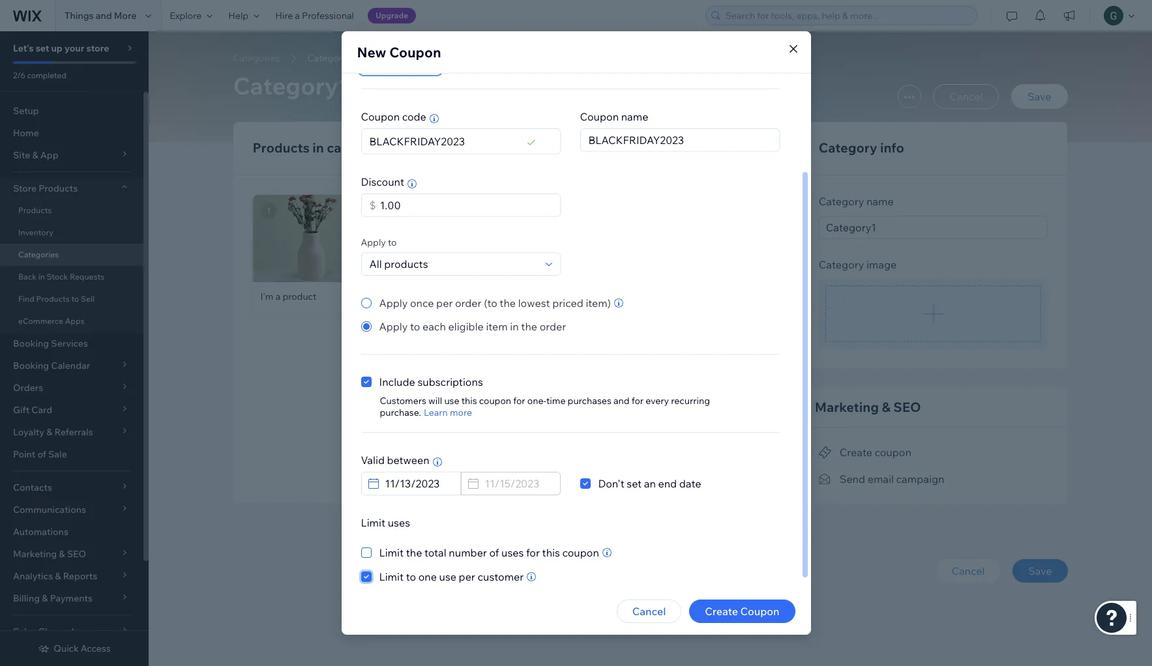 Task type: locate. For each thing, give the bounding box(es) containing it.
1 vertical spatial categories
[[18, 250, 59, 260]]

1 vertical spatial per
[[459, 571, 476, 584]]

1 horizontal spatial for
[[527, 547, 540, 560]]

things
[[65, 10, 94, 22]]

of up customer
[[490, 547, 499, 560]]

set for don't
[[627, 478, 642, 491]]

1 i'm from the left
[[261, 291, 274, 303]]

0 horizontal spatial set
[[36, 42, 49, 54]]

0 vertical spatial categories
[[233, 52, 280, 64]]

coupon code
[[361, 110, 427, 123]]

categories link
[[227, 52, 287, 65], [0, 244, 144, 266]]

point
[[13, 449, 35, 461]]

send email campaign
[[840, 473, 945, 486]]

0 vertical spatial uses
[[388, 517, 410, 530]]

1 horizontal spatial name
[[867, 195, 894, 208]]

0 horizontal spatial a
[[276, 291, 281, 303]]

products for store products
[[39, 183, 78, 194]]

0 horizontal spatial in
[[38, 272, 45, 282]]

0 horizontal spatial and
[[96, 10, 112, 22]]

create coupon
[[706, 606, 780, 619]]

for left one-
[[514, 395, 526, 407]]

0 horizontal spatial i'm
[[261, 291, 274, 303]]

name up e.g., summer sale field
[[622, 110, 649, 123]]

discount
[[361, 176, 405, 189]]

2 horizontal spatial the
[[522, 320, 538, 333]]

0 vertical spatial save button
[[1012, 84, 1068, 109]]

0 horizontal spatial i'm a product
[[261, 291, 317, 303]]

create coupon
[[840, 446, 912, 460]]

eligible
[[449, 320, 484, 333]]

2
[[389, 140, 397, 156]]

create coupon button
[[690, 600, 796, 624]]

0 horizontal spatial uses
[[388, 517, 410, 530]]

1 horizontal spatial create
[[840, 446, 873, 460]]

the
[[500, 297, 516, 310], [522, 320, 538, 333], [406, 547, 422, 560]]

1 horizontal spatial order
[[540, 320, 567, 333]]

0 vertical spatial coupon
[[479, 395, 512, 407]]

2 vertical spatial apply
[[379, 320, 408, 333]]

1 vertical spatial coupon
[[875, 446, 912, 460]]

1 vertical spatial uses
[[502, 547, 524, 560]]

home
[[13, 127, 39, 139]]

let's set up your store
[[13, 42, 109, 54]]

send
[[840, 473, 866, 486]]

apply to
[[361, 237, 397, 249]]

save for "save" button to the bottom
[[1029, 565, 1053, 578]]

categories
[[233, 52, 280, 64], [18, 250, 59, 260]]

0 horizontal spatial of
[[37, 449, 46, 461]]

limit for limit uses
[[361, 517, 386, 530]]

this inside customers will use this coupon for one-time purchases and for every recurring purchase.
[[462, 395, 477, 407]]

limit down valid
[[361, 517, 386, 530]]

back in stock requests
[[18, 272, 104, 282]]

1 horizontal spatial coupon
[[563, 547, 600, 560]]

categories down help button
[[233, 52, 280, 64]]

name for category name
[[867, 195, 894, 208]]

each
[[423, 320, 446, 333]]

limit
[[361, 517, 386, 530], [379, 547, 404, 560], [379, 571, 404, 584]]

1 vertical spatial cancel
[[952, 565, 986, 578]]

2 vertical spatial cancel
[[633, 606, 666, 619]]

cancel button
[[934, 84, 1000, 109], [937, 560, 1001, 583], [617, 600, 682, 624]]

uses up customer
[[502, 547, 524, 560]]

0 vertical spatial this
[[462, 395, 477, 407]]

subscriptions
[[418, 376, 483, 389]]

your
[[65, 42, 84, 54]]

1 vertical spatial in
[[38, 272, 45, 282]]

1 vertical spatial cancel button
[[937, 560, 1001, 583]]

set
[[36, 42, 49, 54], [627, 478, 642, 491]]

1 horizontal spatial uses
[[502, 547, 524, 560]]

priced
[[553, 297, 584, 310]]

None field
[[376, 194, 556, 217], [381, 473, 456, 495], [481, 473, 556, 495], [376, 194, 556, 217], [381, 473, 456, 495], [481, 473, 556, 495]]

between
[[387, 454, 430, 467]]

products link
[[0, 200, 144, 222]]

to left one
[[406, 571, 416, 584]]

purchase.
[[380, 407, 421, 419]]

0 vertical spatial set
[[36, 42, 49, 54]]

to for apply to
[[388, 237, 397, 249]]

0 horizontal spatial coupon
[[479, 395, 512, 407]]

2 vertical spatial the
[[406, 547, 422, 560]]

Category name text field
[[819, 216, 1049, 239]]

things and more
[[65, 10, 137, 22]]

save for the top "save" button
[[1028, 90, 1052, 103]]

per inside option
[[459, 571, 476, 584]]

0 vertical spatial of
[[37, 449, 46, 461]]

quick
[[54, 643, 79, 655]]

set inside checkbox
[[627, 478, 642, 491]]

1 vertical spatial category
[[819, 195, 865, 208]]

0 horizontal spatial create
[[706, 606, 739, 619]]

0 vertical spatial category
[[819, 140, 878, 156]]

1 vertical spatial use
[[439, 571, 457, 584]]

apply left each
[[379, 320, 408, 333]]

the left total
[[406, 547, 422, 560]]

1 horizontal spatial categories link
[[227, 52, 287, 65]]

1 horizontal spatial set
[[627, 478, 642, 491]]

1 vertical spatial save
[[1029, 565, 1053, 578]]

home link
[[0, 122, 144, 144]]

1 vertical spatial and
[[614, 395, 630, 407]]

to left each
[[410, 320, 420, 333]]

0 vertical spatial and
[[96, 10, 112, 22]]

2 vertical spatial in
[[510, 320, 519, 333]]

option group
[[361, 296, 625, 335]]

back in stock requests link
[[0, 266, 144, 288]]

email
[[868, 473, 895, 486]]

create for create coupon
[[706, 606, 739, 619]]

coupon
[[479, 395, 512, 407], [875, 446, 912, 460], [563, 547, 600, 560]]

0 vertical spatial in
[[313, 140, 324, 156]]

to left sell
[[71, 294, 79, 304]]

to for limit to one use per customer
[[406, 571, 416, 584]]

2 vertical spatial limit
[[379, 571, 404, 584]]

1 vertical spatial create
[[706, 606, 739, 619]]

0 horizontal spatial product
[[283, 291, 317, 303]]

set inside sidebar element
[[36, 42, 49, 54]]

promote newsletter image
[[819, 474, 832, 486]]

create for create coupon
[[840, 446, 873, 460]]

1 vertical spatial the
[[522, 320, 538, 333]]

in inside sidebar element
[[38, 272, 45, 282]]

customers will use this coupon for one-time purchases and for every recurring purchase.
[[380, 395, 711, 419]]

for
[[514, 395, 526, 407], [632, 395, 644, 407], [527, 547, 540, 560]]

for inside option
[[527, 547, 540, 560]]

0 vertical spatial per
[[437, 297, 453, 310]]

1 vertical spatial apply
[[379, 297, 408, 310]]

0 vertical spatial categories link
[[227, 52, 287, 65]]

find products to sell link
[[0, 288, 144, 311]]

apps
[[65, 316, 85, 326]]

1 horizontal spatial in
[[313, 140, 324, 156]]

item
[[486, 320, 508, 333]]

0 vertical spatial apply
[[361, 237, 386, 249]]

in for products
[[313, 140, 324, 156]]

automations link
[[0, 521, 144, 544]]

to inside option
[[406, 571, 416, 584]]

category left info
[[819, 140, 878, 156]]

coupon inside button
[[875, 446, 912, 460]]

0 vertical spatial create
[[840, 446, 873, 460]]

e.g., SUMMERSALE20 field
[[366, 129, 524, 154]]

apply left once
[[379, 297, 408, 310]]

0 horizontal spatial the
[[406, 547, 422, 560]]

2 vertical spatial category
[[819, 258, 865, 271]]

name down info
[[867, 195, 894, 208]]

0 vertical spatial name
[[622, 110, 649, 123]]

use
[[445, 395, 460, 407], [439, 571, 457, 584]]

1 vertical spatial this
[[543, 547, 560, 560]]

limit to one use per customer
[[379, 571, 524, 584]]

limit the total number of uses for this coupon
[[379, 547, 600, 560]]

per right once
[[437, 297, 453, 310]]

apply down the $
[[361, 237, 386, 249]]

set left an
[[627, 478, 642, 491]]

products for find products to sell
[[36, 294, 70, 304]]

1 vertical spatial name
[[867, 195, 894, 208]]

1 horizontal spatial i'm a product
[[391, 291, 447, 303]]

0 horizontal spatial categories
[[18, 250, 59, 260]]

0 vertical spatial cancel
[[950, 90, 984, 103]]

apply to each eligible item in the order
[[379, 320, 567, 333]]

1 vertical spatial set
[[627, 478, 642, 491]]

Limit to one use per customer checkbox
[[361, 570, 524, 585]]

ecommerce apps
[[18, 316, 85, 326]]

set left up
[[36, 42, 49, 54]]

uses down valid between at the bottom left
[[388, 517, 410, 530]]

1 horizontal spatial the
[[500, 297, 516, 310]]

help
[[229, 10, 249, 22]]

setup link
[[0, 100, 144, 122]]

categories down inventory
[[18, 250, 59, 260]]

of left sale on the bottom of page
[[37, 449, 46, 461]]

category left image
[[819, 258, 865, 271]]

0 horizontal spatial order
[[455, 297, 482, 310]]

limit left one
[[379, 571, 404, 584]]

of inside sidebar element
[[37, 449, 46, 461]]

per down number
[[459, 571, 476, 584]]

the inside option
[[406, 547, 422, 560]]

1 horizontal spatial categories
[[233, 52, 280, 64]]

the down 'lowest'
[[522, 320, 538, 333]]

categories inside category1 form
[[233, 52, 280, 64]]

1 horizontal spatial and
[[614, 395, 630, 407]]

info
[[881, 140, 905, 156]]

1 horizontal spatial per
[[459, 571, 476, 584]]

setup
[[13, 105, 39, 117]]

1 horizontal spatial this
[[543, 547, 560, 560]]

for right number
[[527, 547, 540, 560]]

0 horizontal spatial name
[[622, 110, 649, 123]]

0 horizontal spatial categories link
[[0, 244, 144, 266]]

1 vertical spatial category1
[[233, 71, 350, 100]]

0 vertical spatial the
[[500, 297, 516, 310]]

order down priced
[[540, 320, 567, 333]]

to down discount
[[388, 237, 397, 249]]

0 vertical spatial save
[[1028, 90, 1052, 103]]

in left category
[[313, 140, 324, 156]]

help button
[[221, 0, 268, 31]]

1 vertical spatial of
[[490, 547, 499, 560]]

marketing & seo
[[816, 399, 922, 416]]

this
[[462, 395, 477, 407], [543, 547, 560, 560]]

1 horizontal spatial product
[[413, 291, 447, 303]]

in inside category1 form
[[313, 140, 324, 156]]

2 category from the top
[[819, 195, 865, 208]]

ecommerce
[[18, 316, 63, 326]]

0 vertical spatial use
[[445, 395, 460, 407]]

save button
[[1012, 84, 1068, 109], [1013, 560, 1068, 583]]

1 horizontal spatial of
[[490, 547, 499, 560]]

promote coupon image
[[819, 448, 832, 459]]

per
[[437, 297, 453, 310], [459, 571, 476, 584]]

apply
[[361, 237, 386, 249], [379, 297, 408, 310], [379, 320, 408, 333]]

0 vertical spatial limit
[[361, 517, 386, 530]]

automations
[[13, 527, 68, 538]]

cancel
[[950, 90, 984, 103], [952, 565, 986, 578], [633, 606, 666, 619]]

professional
[[302, 10, 354, 22]]

products for add products
[[717, 142, 761, 155]]

3 category from the top
[[819, 258, 865, 271]]

1 vertical spatial order
[[540, 320, 567, 333]]

1 vertical spatial limit
[[379, 547, 404, 560]]

categories link down help button
[[227, 52, 287, 65]]

1 category from the top
[[819, 140, 878, 156]]

0 horizontal spatial for
[[514, 395, 526, 407]]

apply for apply to
[[361, 237, 386, 249]]

limit down limit uses
[[379, 547, 404, 560]]

Don't set an end date checkbox
[[580, 476, 702, 492]]

the right (to
[[500, 297, 516, 310]]

category down category info
[[819, 195, 865, 208]]

in right 'back'
[[38, 272, 45, 282]]

use right one
[[439, 571, 457, 584]]

name inside category1 form
[[867, 195, 894, 208]]

name for coupon name
[[622, 110, 649, 123]]

2 vertical spatial coupon
[[563, 547, 600, 560]]

2 i'm from the left
[[391, 291, 404, 303]]

categories link up back in stock requests
[[0, 244, 144, 266]]

for left every
[[632, 395, 644, 407]]

create inside category1 form
[[840, 446, 873, 460]]

2 horizontal spatial coupon
[[875, 446, 912, 460]]

1 horizontal spatial i'm
[[391, 291, 404, 303]]

category for category name
[[819, 195, 865, 208]]

one-
[[528, 395, 547, 407]]

0 horizontal spatial this
[[462, 395, 477, 407]]

products inside popup button
[[39, 183, 78, 194]]

customers
[[380, 395, 427, 407]]

in for back
[[38, 272, 45, 282]]

to for apply to each eligible item in the order
[[410, 320, 420, 333]]

$
[[370, 199, 376, 212]]

coupon inside customers will use this coupon for one-time purchases and for every recurring purchase.
[[479, 395, 512, 407]]

limit for limit to one use per customer
[[379, 571, 404, 584]]

in right item
[[510, 320, 519, 333]]

order left (to
[[455, 297, 482, 310]]

add products
[[692, 142, 761, 155]]

a
[[295, 10, 300, 22], [276, 291, 281, 303], [406, 291, 411, 303]]

and left more
[[96, 10, 112, 22]]

use right "will"
[[445, 395, 460, 407]]

quick access
[[54, 643, 111, 655]]

coupon inside option
[[563, 547, 600, 560]]

store products button
[[0, 177, 144, 200]]

back
[[18, 272, 37, 282]]

1 horizontal spatial a
[[295, 10, 300, 22]]

and right 'purchases'
[[614, 395, 630, 407]]

Include subscriptions checkbox
[[361, 375, 483, 390]]



Task type: describe. For each thing, give the bounding box(es) containing it.
ecommerce apps link
[[0, 311, 144, 333]]

up
[[51, 42, 63, 54]]

date
[[680, 478, 702, 491]]

&
[[882, 399, 891, 416]]

image
[[867, 258, 897, 271]]

1 i'm a product from the left
[[261, 291, 317, 303]]

1 product from the left
[[283, 291, 317, 303]]

seo
[[894, 399, 922, 416]]

booking
[[13, 338, 49, 350]]

0 vertical spatial category1
[[308, 52, 352, 64]]

0 vertical spatial cancel button
[[934, 84, 1000, 109]]

inventory link
[[0, 222, 144, 244]]

categories inside sidebar element
[[18, 250, 59, 260]]

uses inside option
[[502, 547, 524, 560]]

category name
[[819, 195, 894, 208]]

2 horizontal spatial in
[[510, 320, 519, 333]]

every
[[646, 395, 670, 407]]

let's
[[13, 42, 34, 54]]

2 product from the left
[[413, 291, 447, 303]]

services
[[51, 338, 88, 350]]

2/6 completed
[[13, 70, 66, 80]]

(to
[[484, 297, 498, 310]]

1 vertical spatial categories link
[[0, 244, 144, 266]]

this inside option
[[543, 547, 560, 560]]

valid
[[361, 454, 385, 467]]

store
[[86, 42, 109, 54]]

total
[[425, 547, 447, 560]]

apply for apply to each eligible item in the order
[[379, 320, 408, 333]]

2 i'm a product from the left
[[391, 291, 447, 303]]

item)
[[586, 297, 611, 310]]

Search for tools, apps, help & more... field
[[722, 7, 974, 25]]

category image
[[819, 258, 897, 271]]

category info
[[819, 140, 905, 156]]

1 vertical spatial save button
[[1013, 560, 1068, 583]]

an
[[645, 478, 656, 491]]

one
[[419, 571, 437, 584]]

use inside customers will use this coupon for one-time purchases and for every recurring purchase.
[[445, 395, 460, 407]]

sell
[[81, 294, 95, 304]]

category for category info
[[819, 140, 878, 156]]

hire a professional link
[[268, 0, 362, 31]]

apply for apply once per order (to the lowest priced item)
[[379, 297, 408, 310]]

apply once per order (to the lowest priced item)
[[379, 297, 611, 310]]

will
[[429, 395, 443, 407]]

plus xs image
[[685, 146, 692, 153]]

booking services link
[[0, 333, 144, 355]]

customer
[[478, 571, 524, 584]]

0 horizontal spatial per
[[437, 297, 453, 310]]

of inside option
[[490, 547, 499, 560]]

0 vertical spatial order
[[455, 297, 482, 310]]

categories link inside category1 form
[[227, 52, 287, 65]]

limit for limit the total number of uses for this coupon
[[379, 547, 404, 560]]

time
[[547, 395, 566, 407]]

limit uses
[[361, 517, 410, 530]]

sidebar element
[[0, 31, 149, 667]]

new coupon
[[357, 44, 442, 61]]

requests
[[70, 272, 104, 282]]

e.g., Summer sale field
[[585, 129, 776, 151]]

more
[[114, 10, 137, 22]]

quick access button
[[38, 643, 111, 655]]

booking services
[[13, 338, 88, 350]]

create coupon button
[[819, 444, 912, 462]]

category
[[327, 140, 383, 156]]

category1 form
[[149, 31, 1153, 667]]

set for let's
[[36, 42, 49, 54]]

2 horizontal spatial for
[[632, 395, 644, 407]]

coupon name
[[580, 110, 649, 123]]

to inside sidebar element
[[71, 294, 79, 304]]

Choose one field
[[366, 253, 542, 275]]

include
[[379, 376, 416, 389]]

find
[[18, 294, 34, 304]]

don't set an end date
[[599, 478, 702, 491]]

end
[[659, 478, 677, 491]]

coupon inside create coupon button
[[741, 606, 780, 619]]

point of sale link
[[0, 444, 144, 466]]

more
[[450, 407, 472, 419]]

code
[[402, 110, 427, 123]]

option group containing apply once per order (to the lowest priced item)
[[361, 296, 625, 335]]

add
[[694, 142, 714, 155]]

store products
[[13, 183, 78, 194]]

include subscriptions
[[379, 376, 483, 389]]

once
[[410, 297, 434, 310]]

explore
[[170, 10, 202, 22]]

find products to sell
[[18, 294, 95, 304]]

number
[[449, 547, 487, 560]]

new
[[357, 44, 387, 61]]

point of sale
[[13, 449, 67, 461]]

don't
[[599, 478, 625, 491]]

category for category image
[[819, 258, 865, 271]]

valid between
[[361, 454, 430, 467]]

marketing
[[816, 399, 880, 416]]

use inside option
[[439, 571, 457, 584]]

upgrade
[[376, 10, 409, 20]]

Limit the total number of uses for this coupon checkbox
[[361, 545, 600, 561]]

learn more
[[424, 407, 472, 419]]

stock
[[47, 272, 68, 282]]

hire a professional
[[275, 10, 354, 22]]

and inside customers will use this coupon for one-time purchases and for every recurring purchase.
[[614, 395, 630, 407]]

access
[[81, 643, 111, 655]]

send email campaign button
[[819, 470, 945, 489]]

lowest
[[519, 297, 551, 310]]

2 vertical spatial cancel button
[[617, 600, 682, 624]]

hire
[[275, 10, 293, 22]]

inventory
[[18, 228, 53, 238]]

purchases
[[568, 395, 612, 407]]

learn
[[424, 407, 448, 419]]

recurring
[[672, 395, 711, 407]]

products in category 2
[[253, 140, 397, 156]]

2 horizontal spatial a
[[406, 291, 411, 303]]



Task type: vqa. For each thing, say whether or not it's contained in the screenshot.
"Edit" corresponding to Email customers if a payment needs to be resubmitted
no



